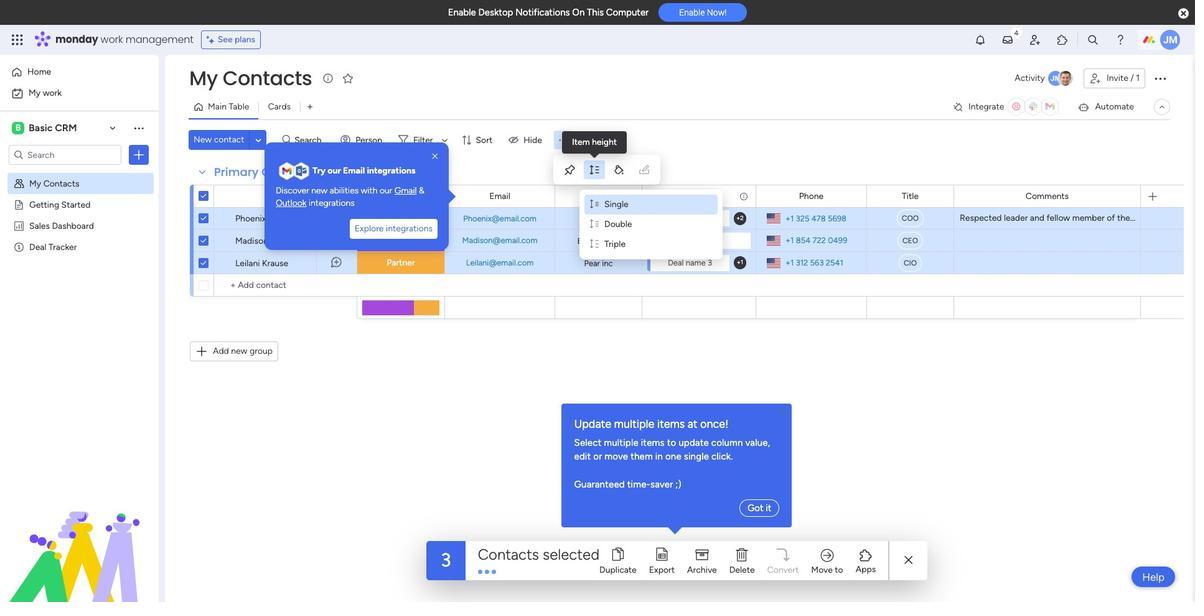 Task type: describe. For each thing, give the bounding box(es) containing it.
met
[[1181, 213, 1196, 224]]

update multiple items at once!
[[574, 418, 729, 431]]

column
[[712, 437, 743, 449]]

deal tracker
[[29, 242, 77, 252]]

Title field
[[899, 190, 922, 203]]

select product image
[[11, 34, 24, 46]]

lottie animation element
[[0, 477, 159, 603]]

with
[[361, 186, 378, 196]]

name for 2
[[686, 214, 706, 223]]

my up main
[[189, 64, 218, 92]]

items for to
[[641, 437, 665, 449]]

contact
[[270, 191, 301, 201]]

new contact
[[194, 135, 244, 145]]

board.
[[1133, 213, 1157, 224]]

phoenix@email.com link
[[461, 214, 539, 223]]

options image
[[1153, 71, 1168, 86]]

deal name 3
[[668, 258, 712, 267]]

5698
[[828, 214, 847, 223]]

My Contacts field
[[186, 64, 315, 92]]

leilani@email.com link
[[464, 258, 536, 268]]

one
[[666, 451, 682, 463]]

guaranteed time-saver ;)
[[574, 479, 682, 491]]

1 for invite / 1
[[1137, 73, 1140, 83]]

my work option
[[7, 83, 151, 103]]

/
[[1131, 73, 1134, 83]]

group
[[250, 346, 273, 357]]

column information image
[[739, 191, 749, 201]]

desktop
[[479, 7, 513, 18]]

lottie animation image
[[0, 477, 159, 603]]

arrow down image
[[437, 133, 452, 148]]

gmail button
[[395, 185, 417, 197]]

item height single image
[[590, 199, 599, 210]]

single
[[605, 199, 629, 210]]

invite / 1 button
[[1084, 68, 1146, 88]]

deal name 1
[[679, 236, 722, 245]]

478
[[812, 214, 826, 223]]

apps
[[856, 565, 876, 575]]

my work link
[[7, 83, 151, 103]]

filter
[[413, 135, 433, 145]]

tracker
[[49, 242, 77, 252]]

integrations inside button
[[386, 224, 433, 234]]

workspace image
[[12, 121, 24, 135]]

deal name 2
[[668, 214, 712, 223]]

public dashboard image
[[13, 220, 25, 232]]

outlook
[[276, 198, 307, 208]]

hsbf
[[589, 214, 609, 224]]

+1 for phoenix levy
[[786, 214, 794, 223]]

sort
[[476, 135, 493, 145]]

basic crm
[[29, 122, 77, 134]]

discover new abilities with our gmail & outlook integrations
[[276, 186, 425, 208]]

delete
[[730, 565, 755, 576]]

Company field
[[577, 190, 621, 203]]

krause
[[262, 258, 288, 269]]

the
[[1118, 213, 1131, 224]]

work for my
[[43, 88, 62, 98]]

to inside the select multiple items to update column value, edit or move them in one single click.
[[667, 437, 676, 449]]

enable for enable desktop notifications on this computer
[[448, 7, 476, 18]]

my inside 'option'
[[29, 88, 41, 98]]

Phone field
[[796, 190, 827, 203]]

show board description image
[[321, 72, 336, 85]]

plans
[[235, 34, 255, 45]]

update
[[574, 418, 612, 431]]

them
[[631, 451, 653, 463]]

monday
[[55, 32, 98, 47]]

854
[[796, 236, 811, 245]]

respected
[[960, 213, 1002, 224]]

see plans button
[[201, 31, 261, 49]]

explore
[[355, 224, 384, 234]]

abilities
[[330, 186, 359, 196]]

contacts selected
[[478, 546, 600, 564]]

item height triple image
[[590, 239, 599, 250]]

phoenix@email.com
[[463, 214, 537, 223]]

new
[[194, 135, 212, 145]]

now!
[[707, 8, 727, 18]]

+1 854 722 0499 link
[[781, 233, 848, 248]]

Search in workspace field
[[26, 148, 104, 162]]

or
[[594, 451, 602, 463]]

home option
[[7, 62, 151, 82]]

help image
[[1115, 34, 1127, 46]]

ceo
[[903, 236, 919, 245]]

enable now!
[[680, 8, 727, 18]]

dapulse close image
[[1179, 7, 1189, 20]]

notifications
[[516, 7, 570, 18]]

it
[[766, 503, 772, 514]]

this
[[587, 7, 604, 18]]

in
[[656, 451, 663, 463]]

workspace options image
[[133, 122, 145, 134]]

deal for deal tracker
[[29, 242, 46, 252]]

getting started
[[29, 199, 91, 210]]

new for discover
[[311, 186, 328, 196]]

basic
[[29, 122, 53, 134]]

integrations inside discover new abilities with our gmail & outlook integrations
[[309, 198, 355, 208]]

help
[[1143, 571, 1165, 584]]

phoenix levy
[[235, 214, 287, 224]]

1 vertical spatial to
[[835, 565, 844, 576]]

hide button
[[504, 130, 550, 150]]

cio
[[904, 259, 917, 267]]

help button
[[1132, 567, 1176, 588]]

integrate
[[969, 102, 1005, 112]]

crm
[[55, 122, 77, 134]]

name for 3
[[686, 258, 706, 267]]

i
[[1159, 213, 1162, 224]]

work for monday
[[101, 32, 123, 47]]

integrate button
[[948, 94, 1068, 120]]

+1 325 478 5698
[[786, 214, 847, 223]]

item height double image
[[590, 219, 599, 230]]

workspace selection element
[[12, 121, 79, 136]]

levy
[[268, 214, 287, 224]]

1 customer from the top
[[382, 213, 420, 224]]

item
[[572, 137, 590, 148]]

fellow
[[1047, 213, 1071, 224]]

+1 854 722 0499
[[786, 236, 848, 245]]

time-
[[627, 479, 651, 491]]

update feed image
[[1002, 34, 1014, 46]]

public board image
[[13, 199, 25, 210]]

v2 search image
[[282, 133, 292, 147]]

menu image
[[558, 134, 569, 146]]

doyle
[[270, 236, 293, 247]]

value,
[[746, 437, 770, 449]]

member
[[1073, 213, 1105, 224]]

update
[[679, 437, 709, 449]]

madison doyle
[[235, 236, 293, 247]]

filter button
[[394, 130, 452, 150]]

+1 for leilani krause
[[786, 258, 794, 268]]

move to
[[812, 565, 844, 576]]

Email field
[[486, 190, 514, 203]]

our inside discover new abilities with our gmail & outlook integrations
[[380, 186, 393, 196]]

enable desktop notifications on this computer
[[448, 7, 649, 18]]

;)
[[676, 479, 682, 491]]

Deals field
[[686, 190, 713, 203]]

getting
[[29, 199, 59, 210]]



Task type: locate. For each thing, give the bounding box(es) containing it.
1 vertical spatial customer
[[382, 235, 420, 246]]

1 vertical spatial 1
[[719, 236, 722, 245]]

0 vertical spatial our
[[328, 166, 341, 176]]

multiple for select
[[604, 437, 639, 449]]

multiple
[[614, 418, 655, 431], [604, 437, 639, 449]]

items
[[657, 418, 685, 431], [641, 437, 665, 449]]

leader
[[1004, 213, 1028, 224]]

work right monday
[[101, 32, 123, 47]]

1 vertical spatial multiple
[[604, 437, 639, 449]]

to right move
[[835, 565, 844, 576]]

1 horizontal spatial email
[[490, 191, 511, 201]]

2
[[708, 214, 712, 223]]

0 horizontal spatial our
[[328, 166, 341, 176]]

contacts inside primary contacts field
[[262, 164, 314, 180]]

monday marketplace image
[[1057, 34, 1069, 46]]

deal for deal name 3
[[668, 258, 684, 267]]

0 vertical spatial 3
[[708, 258, 712, 267]]

customer
[[382, 213, 420, 224], [382, 235, 420, 246]]

integrations up gmail
[[367, 166, 416, 176]]

0 vertical spatial to
[[667, 437, 676, 449]]

1 vertical spatial work
[[43, 88, 62, 98]]

2 vertical spatial integrations
[[386, 224, 433, 234]]

our
[[328, 166, 341, 176], [380, 186, 393, 196]]

see
[[218, 34, 233, 45]]

2 vertical spatial name
[[686, 258, 706, 267]]

563
[[811, 258, 824, 268]]

1 horizontal spatial new
[[311, 186, 328, 196]]

main table button
[[189, 97, 259, 117]]

contacts
[[223, 64, 312, 92], [262, 164, 314, 180], [43, 178, 79, 189], [478, 546, 539, 564]]

0 vertical spatial work
[[101, 32, 123, 47]]

automate button
[[1073, 97, 1140, 117]]

Comments field
[[1023, 190, 1072, 203]]

management
[[126, 32, 193, 47]]

0 horizontal spatial to
[[667, 437, 676, 449]]

items up in
[[641, 437, 665, 449]]

2541
[[826, 258, 844, 268]]

option
[[0, 172, 159, 175]]

4 image
[[1011, 26, 1022, 40]]

deal inside list box
[[29, 242, 46, 252]]

work
[[101, 32, 123, 47], [43, 88, 62, 98]]

jeremy miller image
[[1161, 30, 1181, 50]]

1 horizontal spatial to
[[835, 565, 844, 576]]

312
[[796, 258, 809, 268]]

search everything image
[[1087, 34, 1100, 46]]

of
[[1107, 213, 1116, 224]]

invite
[[1107, 73, 1129, 83]]

madison
[[235, 236, 268, 247]]

1 horizontal spatial my contacts
[[189, 64, 312, 92]]

0 horizontal spatial enable
[[448, 7, 476, 18]]

0 vertical spatial email
[[343, 166, 365, 176]]

1 vertical spatial my contacts
[[29, 178, 79, 189]]

2 customer from the top
[[382, 235, 420, 246]]

multiple up move
[[604, 437, 639, 449]]

my contacts inside list box
[[29, 178, 79, 189]]

2 +1 from the top
[[786, 236, 794, 245]]

export
[[649, 565, 675, 576]]

select
[[574, 437, 602, 449]]

325
[[796, 214, 810, 223]]

1 horizontal spatial our
[[380, 186, 393, 196]]

work down home
[[43, 88, 62, 98]]

work inside 'option'
[[43, 88, 62, 98]]

explore integrations button
[[350, 219, 438, 239]]

1 horizontal spatial 3
[[708, 258, 712, 267]]

items inside the select multiple items to update column value, edit or move them in one single click.
[[641, 437, 665, 449]]

new inside discover new abilities with our gmail & outlook integrations
[[311, 186, 328, 196]]

1 vertical spatial our
[[380, 186, 393, 196]]

0 horizontal spatial work
[[43, 88, 62, 98]]

sort button
[[456, 130, 500, 150]]

0 vertical spatial integrations
[[367, 166, 416, 176]]

email up phoenix@email.com link on the left top of the page
[[490, 191, 511, 201]]

Primary Contacts field
[[211, 164, 317, 181]]

enable left now!
[[680, 8, 705, 18]]

list box
[[0, 170, 159, 426]]

my inside list box
[[29, 178, 41, 189]]

&
[[419, 186, 425, 196]]

Type field
[[388, 190, 414, 203]]

0 vertical spatial name
[[686, 214, 706, 223]]

our right with
[[380, 186, 393, 196]]

add new group button
[[190, 342, 278, 362]]

enable now! button
[[659, 3, 747, 22]]

1 vertical spatial items
[[641, 437, 665, 449]]

items left at
[[657, 418, 685, 431]]

name down the deal name 1
[[686, 258, 706, 267]]

list box containing my contacts
[[0, 170, 159, 426]]

+ Add contact text field
[[220, 278, 351, 293]]

hide
[[524, 135, 542, 145]]

options image
[[133, 149, 145, 161]]

invite / 1
[[1107, 73, 1140, 83]]

to
[[667, 437, 676, 449], [835, 565, 844, 576]]

home
[[27, 67, 51, 77]]

1 horizontal spatial 1
[[1137, 73, 1140, 83]]

items for at
[[657, 418, 685, 431]]

automate
[[1096, 102, 1135, 112]]

add
[[213, 346, 229, 357]]

2 vertical spatial +1
[[786, 258, 794, 268]]

my contacts
[[189, 64, 312, 92], [29, 178, 79, 189]]

explore integrations
[[355, 224, 433, 234]]

enable for enable now!
[[680, 8, 705, 18]]

deal up the deal name 1
[[668, 214, 684, 223]]

invite members image
[[1029, 34, 1042, 46]]

name for 1
[[697, 236, 717, 245]]

my work
[[29, 88, 62, 98]]

new for add
[[231, 346, 248, 357]]

coo
[[902, 214, 919, 223]]

deal
[[668, 214, 684, 223], [679, 236, 695, 245], [29, 242, 46, 252], [668, 258, 684, 267]]

integrations down the 'abilities'
[[309, 198, 355, 208]]

click.
[[712, 451, 733, 463]]

email
[[343, 166, 365, 176], [490, 191, 511, 201]]

cards
[[268, 102, 291, 112]]

got it link
[[740, 500, 780, 517]]

table
[[229, 102, 249, 112]]

my down home
[[29, 88, 41, 98]]

add view image
[[308, 102, 313, 112]]

1 for deal name 1
[[719, 236, 722, 245]]

1 vertical spatial email
[[490, 191, 511, 201]]

integrations down type field
[[386, 224, 433, 234]]

+1 312 563 2541 link
[[781, 255, 844, 271]]

email inside field
[[490, 191, 511, 201]]

deals
[[689, 191, 710, 201]]

0 vertical spatial new
[[311, 186, 328, 196]]

+1 left 325
[[786, 214, 794, 223]]

multiple inside the select multiple items to update column value, edit or move them in one single click.
[[604, 437, 639, 449]]

new right 'add'
[[231, 346, 248, 357]]

angle down image
[[255, 135, 261, 145]]

0 horizontal spatial 3
[[441, 550, 451, 572]]

main table
[[208, 102, 249, 112]]

got it
[[748, 503, 772, 514]]

cards button
[[259, 97, 300, 117]]

collapse board header image
[[1158, 102, 1168, 112]]

0 horizontal spatial 1
[[719, 236, 722, 245]]

bindeer
[[578, 236, 605, 246]]

name down 2
[[697, 236, 717, 245]]

deal down deal name 2
[[679, 236, 695, 245]]

1 +1 from the top
[[786, 214, 794, 223]]

1 inside button
[[1137, 73, 1140, 83]]

edit
[[574, 451, 591, 463]]

contact
[[214, 135, 244, 145]]

comments
[[1026, 191, 1069, 201]]

my contacts up "getting started"
[[29, 178, 79, 189]]

single
[[684, 451, 709, 463]]

1 vertical spatial new
[[231, 346, 248, 357]]

duplicate
[[600, 565, 637, 576]]

1 vertical spatial name
[[697, 236, 717, 245]]

name left 2
[[686, 214, 706, 223]]

double
[[605, 219, 632, 230]]

my up getting at the left top of page
[[29, 178, 41, 189]]

our right try
[[328, 166, 341, 176]]

1 horizontal spatial enable
[[680, 8, 705, 18]]

notifications image
[[975, 34, 987, 46]]

0 horizontal spatial email
[[343, 166, 365, 176]]

0 vertical spatial my contacts
[[189, 64, 312, 92]]

1 horizontal spatial work
[[101, 32, 123, 47]]

home link
[[7, 62, 151, 82]]

got
[[748, 503, 764, 514]]

0 horizontal spatial my contacts
[[29, 178, 79, 189]]

enable left desktop
[[448, 7, 476, 18]]

at
[[688, 418, 698, 431]]

bindeer inc.
[[578, 236, 620, 246]]

new inside button
[[231, 346, 248, 357]]

+1 312 563 2541
[[786, 258, 844, 268]]

pear
[[584, 259, 600, 268]]

madison@email.com link
[[460, 236, 540, 245]]

person
[[356, 135, 382, 145]]

0 vertical spatial multiple
[[614, 418, 655, 431]]

+1 left 854
[[786, 236, 794, 245]]

new contact button
[[189, 130, 249, 150]]

dashboard
[[52, 220, 94, 231]]

started
[[61, 199, 91, 210]]

try our email integrations
[[313, 166, 416, 176]]

customer down type field
[[382, 213, 420, 224]]

0 horizontal spatial new
[[231, 346, 248, 357]]

0 vertical spatial +1
[[786, 214, 794, 223]]

+1 left the 312
[[786, 258, 794, 268]]

0 vertical spatial items
[[657, 418, 685, 431]]

1 vertical spatial 3
[[441, 550, 451, 572]]

0 vertical spatial customer
[[382, 213, 420, 224]]

multiple for update
[[614, 418, 655, 431]]

email up the 'abilities'
[[343, 166, 365, 176]]

+1
[[786, 214, 794, 223], [786, 236, 794, 245], [786, 258, 794, 268]]

multiple up them
[[614, 418, 655, 431]]

triple
[[605, 239, 626, 250]]

leilani krause
[[235, 258, 288, 269]]

deal down the deal name 1
[[668, 258, 684, 267]]

activity button
[[1010, 68, 1079, 88]]

new down try
[[311, 186, 328, 196]]

my contacts up table
[[189, 64, 312, 92]]

move
[[605, 451, 628, 463]]

0 vertical spatial 1
[[1137, 73, 1140, 83]]

enable inside button
[[680, 8, 705, 18]]

to up one
[[667, 437, 676, 449]]

Search field
[[292, 131, 329, 149]]

deal for deal name 1
[[679, 236, 695, 245]]

1 vertical spatial +1
[[786, 236, 794, 245]]

and
[[1030, 213, 1045, 224]]

add to favorites image
[[342, 72, 355, 84]]

deal for deal name 2
[[668, 214, 684, 223]]

3 +1 from the top
[[786, 258, 794, 268]]

deal down sales
[[29, 242, 46, 252]]

1 vertical spatial integrations
[[309, 198, 355, 208]]

customer down the explore integrations
[[382, 235, 420, 246]]



Task type: vqa. For each thing, say whether or not it's contained in the screenshot.
search field
no



